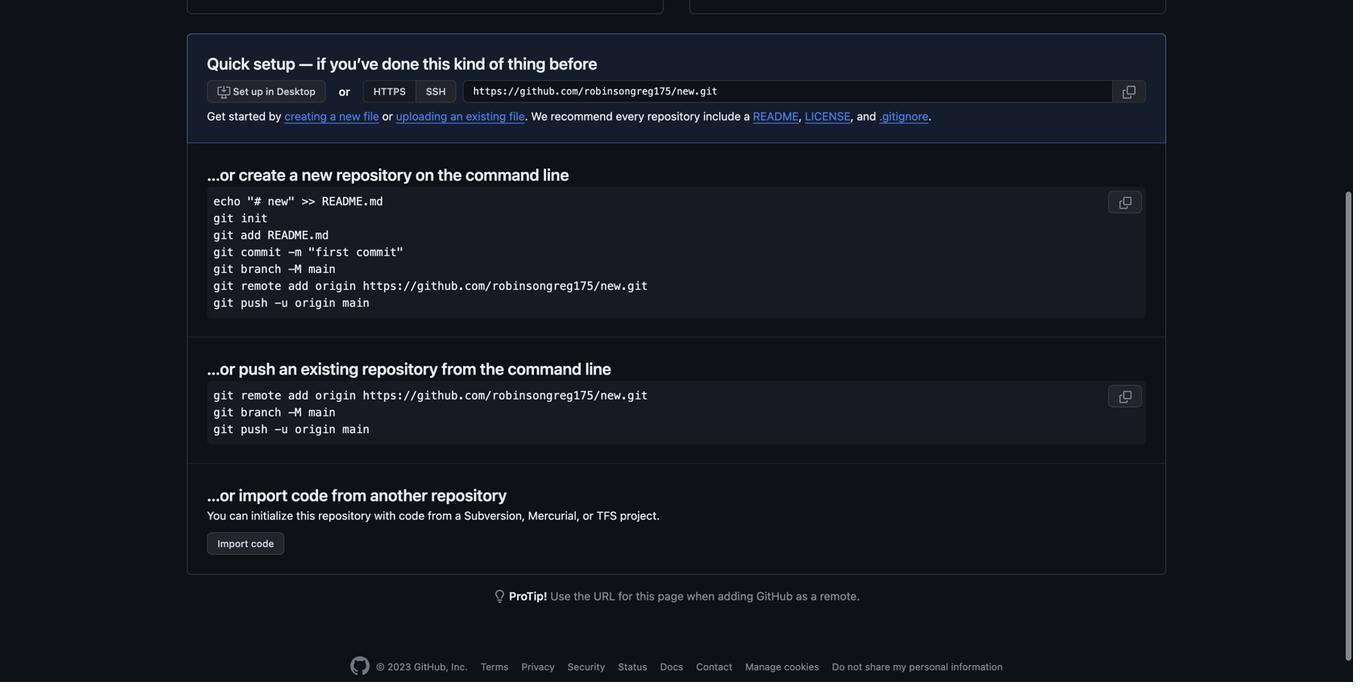 Task type: vqa. For each thing, say whether or not it's contained in the screenshot.
bottom the graph
no



Task type: locate. For each thing, give the bounding box(es) containing it.
or down https button
[[382, 110, 393, 123]]

1 vertical spatial remote
[[241, 389, 281, 402]]

set up in desktop
[[230, 86, 315, 97]]

u up import
[[281, 423, 288, 436]]

do
[[832, 661, 845, 673]]

1 horizontal spatial line
[[585, 359, 611, 378]]

privacy
[[521, 661, 555, 673]]

security
[[568, 661, 605, 673]]

before
[[549, 54, 597, 73]]

1 vertical spatial an
[[279, 359, 297, 378]]

0 vertical spatial new
[[339, 110, 360, 123]]

…or create a new repository on the command line
[[207, 165, 569, 184]]

repository up subversion,
[[431, 486, 507, 505]]

0 vertical spatial the
[[438, 165, 462, 184]]

, left license
[[799, 110, 802, 123]]

readme
[[753, 110, 799, 123]]

existing
[[466, 110, 506, 123], [301, 359, 359, 378]]

1 u from the top
[[281, 296, 288, 310]]

0 horizontal spatial file
[[364, 110, 379, 123]]

if
[[317, 54, 326, 73]]

license
[[805, 110, 851, 123]]

create
[[239, 165, 286, 184]]

repository up git remote add origin https://github.com/robinsongreg175/new.git git branch -m main git push -u origin main
[[362, 359, 438, 378]]

1 vertical spatial https://github.com/robinsongreg175/new.git
[[363, 389, 648, 402]]

do not share my personal information button
[[832, 660, 1003, 674]]

url
[[594, 590, 615, 603]]

readme.md
[[322, 195, 383, 208], [268, 229, 329, 242]]

the right use
[[574, 590, 591, 603]]

1 https://github.com/robinsongreg175/new.git from the top
[[363, 279, 648, 293]]

u down 'commit' at the left
[[281, 296, 288, 310]]

0 horizontal spatial the
[[438, 165, 462, 184]]

,
[[799, 110, 802, 123], [851, 110, 854, 123]]

code down the another
[[399, 509, 425, 522]]

0 horizontal spatial this
[[296, 509, 315, 522]]

1 vertical spatial add
[[288, 279, 308, 293]]

branch
[[241, 263, 281, 276], [241, 406, 281, 419]]

0 horizontal spatial or
[[339, 85, 350, 98]]

new right the creating
[[339, 110, 360, 123]]

remote inside git remote add origin https://github.com/robinsongreg175/new.git git branch -m main git push -u origin main
[[241, 389, 281, 402]]

ssh button
[[415, 80, 456, 103]]

code
[[291, 486, 328, 505], [399, 509, 425, 522], [251, 538, 274, 549]]

import code link
[[207, 532, 284, 555]]

6 git from the top
[[213, 296, 234, 310]]

2 remote from the top
[[241, 389, 281, 402]]

this right for
[[636, 590, 655, 603]]

0 vertical spatial u
[[281, 296, 288, 310]]

0 horizontal spatial line
[[543, 165, 569, 184]]

1 vertical spatial new
[[302, 165, 333, 184]]

2 horizontal spatial the
[[574, 590, 591, 603]]

1 horizontal spatial existing
[[466, 110, 506, 123]]

a
[[330, 110, 336, 123], [744, 110, 750, 123], [289, 165, 298, 184], [455, 509, 461, 522], [811, 590, 817, 603]]

new up >> on the left
[[302, 165, 333, 184]]

2 vertical spatial add
[[288, 389, 308, 402]]

, left and
[[851, 110, 854, 123]]

get
[[207, 110, 226, 123]]

file down https button
[[364, 110, 379, 123]]

include
[[703, 110, 741, 123]]

3 git from the top
[[213, 246, 234, 259]]

import
[[217, 538, 248, 549]]

2 u from the top
[[281, 423, 288, 436]]

2 branch from the top
[[241, 406, 281, 419]]

0 vertical spatial this
[[423, 54, 450, 73]]

1 vertical spatial command
[[508, 359, 582, 378]]

remote
[[241, 279, 281, 293], [241, 389, 281, 402]]

0 vertical spatial code
[[291, 486, 328, 505]]

0 vertical spatial remote
[[241, 279, 281, 293]]

. left we
[[525, 110, 528, 123]]

0 horizontal spatial code
[[251, 538, 274, 549]]

the
[[438, 165, 462, 184], [480, 359, 504, 378], [574, 590, 591, 603]]

repository left on at the top left
[[336, 165, 412, 184]]

7 git from the top
[[213, 389, 234, 402]]

readme link
[[753, 110, 799, 123]]

origin
[[315, 279, 356, 293], [295, 296, 336, 310], [315, 389, 356, 402], [295, 423, 336, 436]]

2 https://github.com/robinsongreg175/new.git from the top
[[363, 389, 648, 402]]

or left tfs
[[583, 509, 594, 522]]

2 m from the top
[[295, 406, 302, 419]]

remote inside echo "# new" >> readme.md git init git add readme.md git commit -m "first commit" git branch -m main git remote add origin https://github.com/robinsongreg175/new.git git push -u origin main
[[241, 279, 281, 293]]

2 vertical spatial or
[[583, 509, 594, 522]]

tfs
[[597, 509, 617, 522]]

manage
[[745, 661, 781, 673]]

8 git from the top
[[213, 406, 234, 419]]

line for …or create a new repository on the command line
[[543, 165, 569, 184]]

1 vertical spatial the
[[480, 359, 504, 378]]

my
[[893, 661, 906, 673]]

1 remote from the top
[[241, 279, 281, 293]]

desktop download image
[[217, 86, 230, 99]]

a left subversion,
[[455, 509, 461, 522]]

add
[[241, 229, 261, 242], [288, 279, 308, 293], [288, 389, 308, 402]]

a right "include"
[[744, 110, 750, 123]]

u inside git remote add origin https://github.com/robinsongreg175/new.git git branch -m main git push -u origin main
[[281, 423, 288, 436]]

0 vertical spatial line
[[543, 165, 569, 184]]

1 vertical spatial …or
[[207, 359, 235, 378]]

2 vertical spatial …or
[[207, 486, 235, 505]]

1 horizontal spatial code
[[291, 486, 328, 505]]

2 horizontal spatial this
[[636, 590, 655, 603]]

branch inside git remote add origin https://github.com/robinsongreg175/new.git git branch -m main git push -u origin main
[[241, 406, 281, 419]]

a up new"
[[289, 165, 298, 184]]

u inside echo "# new" >> readme.md git init git add readme.md git commit -m "first commit" git branch -m main git remote add origin https://github.com/robinsongreg175/new.git git push -u origin main
[[281, 296, 288, 310]]

manage cookies
[[745, 661, 819, 673]]

light bulb image
[[493, 590, 506, 603]]

0 vertical spatial …or
[[207, 165, 235, 184]]

readme.md right >> on the left
[[322, 195, 383, 208]]

0 vertical spatial push
[[241, 296, 268, 310]]

line
[[543, 165, 569, 184], [585, 359, 611, 378]]

© 2023 github, inc.
[[376, 661, 468, 673]]

1 vertical spatial existing
[[301, 359, 359, 378]]

branch inside echo "# new" >> readme.md git init git add readme.md git commit -m "first commit" git branch -m main git remote add origin https://github.com/robinsongreg175/new.git git push -u origin main
[[241, 263, 281, 276]]

1 horizontal spatial or
[[382, 110, 393, 123]]

-
[[288, 246, 295, 259], [288, 263, 295, 276], [275, 296, 281, 310], [288, 406, 295, 419], [275, 423, 281, 436]]

1 vertical spatial this
[[296, 509, 315, 522]]

m inside git remote add origin https://github.com/robinsongreg175/new.git git branch -m main git push -u origin main
[[295, 406, 302, 419]]

2 vertical spatial code
[[251, 538, 274, 549]]

2 …or from the top
[[207, 359, 235, 378]]

.
[[525, 110, 528, 123], [928, 110, 932, 123]]

0 horizontal spatial existing
[[301, 359, 359, 378]]

code up the initialize
[[291, 486, 328, 505]]

1 vertical spatial readme.md
[[268, 229, 329, 242]]

with
[[374, 509, 396, 522]]

0 vertical spatial an
[[450, 110, 463, 123]]

you've
[[330, 54, 378, 73]]

thing
[[508, 54, 546, 73]]

3 …or from the top
[[207, 486, 235, 505]]

1 horizontal spatial an
[[450, 110, 463, 123]]

0 vertical spatial branch
[[241, 263, 281, 276]]

1 vertical spatial u
[[281, 423, 288, 436]]

inc.
[[451, 661, 468, 673]]

the up git remote add origin https://github.com/robinsongreg175/new.git git branch -m main git push -u origin main
[[480, 359, 504, 378]]

uploading an existing file link
[[396, 110, 525, 123]]

from
[[442, 359, 476, 378], [332, 486, 366, 505], [428, 509, 452, 522]]

from left the another
[[332, 486, 366, 505]]

or up creating a new file link
[[339, 85, 350, 98]]

m inside echo "# new" >> readme.md git init git add readme.md git commit -m "first commit" git branch -m main git remote add origin https://github.com/robinsongreg175/new.git git push -u origin main
[[295, 263, 302, 276]]

this up 'ssh'
[[423, 54, 450, 73]]

"#
[[247, 195, 261, 208]]

command
[[466, 165, 539, 184], [508, 359, 582, 378]]

1 horizontal spatial .
[[928, 110, 932, 123]]

remote.
[[820, 590, 860, 603]]

code right import
[[251, 538, 274, 549]]

0 horizontal spatial .
[[525, 110, 528, 123]]

1 horizontal spatial the
[[480, 359, 504, 378]]

homepage image
[[350, 656, 370, 676]]

1 vertical spatial branch
[[241, 406, 281, 419]]

0 vertical spatial from
[[442, 359, 476, 378]]

push
[[241, 296, 268, 310], [239, 359, 275, 378], [241, 423, 268, 436]]

file
[[364, 110, 379, 123], [509, 110, 525, 123]]

…or
[[207, 165, 235, 184], [207, 359, 235, 378], [207, 486, 235, 505]]

docs link
[[660, 661, 683, 673]]

…or import code from another repository you can initialize this repository with code from a subversion, mercurial, or tfs project.
[[207, 486, 660, 522]]

from up git remote add origin https://github.com/robinsongreg175/new.git git branch -m main git push -u origin main
[[442, 359, 476, 378]]

a right the as
[[811, 590, 817, 603]]

2 horizontal spatial or
[[583, 509, 594, 522]]

0 vertical spatial readme.md
[[322, 195, 383, 208]]

0 horizontal spatial ,
[[799, 110, 802, 123]]

on
[[416, 165, 434, 184]]

the right on at the top left
[[438, 165, 462, 184]]

commit"
[[356, 246, 404, 259]]

1 vertical spatial from
[[332, 486, 366, 505]]

0 horizontal spatial an
[[279, 359, 297, 378]]

file left we
[[509, 110, 525, 123]]

1 m from the top
[[295, 263, 302, 276]]

an
[[450, 110, 463, 123], [279, 359, 297, 378]]

https
[[373, 86, 406, 97]]

new
[[339, 110, 360, 123], [302, 165, 333, 184]]

line for …or push an existing repository from the command line
[[585, 359, 611, 378]]

. right and
[[928, 110, 932, 123]]

this
[[423, 54, 450, 73], [296, 509, 315, 522], [636, 590, 655, 603]]

0 vertical spatial command
[[466, 165, 539, 184]]

repository left with
[[318, 509, 371, 522]]

0 vertical spatial m
[[295, 263, 302, 276]]

1 horizontal spatial file
[[509, 110, 525, 123]]

copy to clipboard image
[[1123, 86, 1136, 99], [1119, 197, 1132, 209]]

1 branch from the top
[[241, 263, 281, 276]]

0 vertical spatial existing
[[466, 110, 506, 123]]

2 vertical spatial push
[[241, 423, 268, 436]]

1 horizontal spatial ,
[[851, 110, 854, 123]]

1 …or from the top
[[207, 165, 235, 184]]

and
[[857, 110, 876, 123]]

repository right every
[[647, 110, 700, 123]]

contact
[[696, 661, 732, 673]]

1 file from the left
[[364, 110, 379, 123]]

commit
[[241, 246, 281, 259]]

https://github.com/robinsongreg175/new.git
[[363, 279, 648, 293], [363, 389, 648, 402]]

from left subversion,
[[428, 509, 452, 522]]

echo "# new" >> readme.md git init git add readme.md git commit -m "first commit" git branch -m main git remote add origin https://github.com/robinsongreg175/new.git git push -u origin main
[[213, 195, 648, 310]]

1 vertical spatial m
[[295, 406, 302, 419]]

2 horizontal spatial code
[[399, 509, 425, 522]]

page
[[658, 590, 684, 603]]

this right the initialize
[[296, 509, 315, 522]]

1 vertical spatial line
[[585, 359, 611, 378]]

0 vertical spatial https://github.com/robinsongreg175/new.git
[[363, 279, 648, 293]]

readme.md up m
[[268, 229, 329, 242]]

1 horizontal spatial new
[[339, 110, 360, 123]]

of
[[489, 54, 504, 73]]

can
[[229, 509, 248, 522]]



Task type: describe. For each thing, give the bounding box(es) containing it.
by
[[269, 110, 281, 123]]

0 vertical spatial copy to clipboard image
[[1123, 86, 1136, 99]]

every
[[616, 110, 644, 123]]

setup
[[253, 54, 295, 73]]

import code
[[217, 538, 274, 549]]

protip! use the url for this page when adding github as a remote.
[[509, 590, 860, 603]]

…or for …or push an existing repository from the command line
[[207, 359, 235, 378]]

docs
[[660, 661, 683, 673]]

.gitignore link
[[879, 110, 928, 123]]

command for …or create a new repository on the command line
[[466, 165, 539, 184]]

2 file from the left
[[509, 110, 525, 123]]

license link
[[805, 110, 851, 123]]

get started by creating a new file or uploading an existing file .                  we recommend every repository include a readme , license ,                 and .gitignore .
[[207, 110, 932, 123]]

cookies
[[784, 661, 819, 673]]

5 git from the top
[[213, 279, 234, 293]]

project.
[[620, 509, 660, 522]]

1 . from the left
[[525, 110, 528, 123]]

set up in desktop link
[[207, 80, 326, 103]]

1 , from the left
[[799, 110, 802, 123]]

as
[[796, 590, 808, 603]]

adding
[[718, 590, 753, 603]]

manage cookies button
[[745, 660, 819, 674]]

9 git from the top
[[213, 423, 234, 436]]

Clone URL text field
[[463, 80, 1113, 103]]

status link
[[618, 661, 647, 673]]

echo
[[213, 195, 241, 208]]

push inside git remote add origin https://github.com/robinsongreg175/new.git git branch -m main git push -u origin main
[[241, 423, 268, 436]]

…or inside …or import code from another repository you can initialize this repository with code from a subversion, mercurial, or tfs project.
[[207, 486, 235, 505]]

2 . from the left
[[928, 110, 932, 123]]

init
[[241, 212, 268, 225]]

kind
[[454, 54, 485, 73]]

ssh
[[426, 86, 446, 97]]

status
[[618, 661, 647, 673]]

personal
[[909, 661, 948, 673]]

we
[[531, 110, 548, 123]]

subversion,
[[464, 509, 525, 522]]

desktop
[[277, 86, 315, 97]]

for
[[618, 590, 633, 603]]

0 vertical spatial or
[[339, 85, 350, 98]]

2 vertical spatial the
[[574, 590, 591, 603]]

contact link
[[696, 661, 732, 673]]

command for …or push an existing repository from the command line
[[508, 359, 582, 378]]

add inside git remote add origin https://github.com/robinsongreg175/new.git git branch -m main git push -u origin main
[[288, 389, 308, 402]]

push inside echo "# new" >> readme.md git init git add readme.md git commit -m "first commit" git branch -m main git remote add origin https://github.com/robinsongreg175/new.git git push -u origin main
[[241, 296, 268, 310]]

quick setup — if you've done this kind of thing before
[[207, 54, 597, 73]]

https button
[[363, 80, 415, 103]]

use
[[550, 590, 571, 603]]

2023
[[387, 661, 411, 673]]

"first
[[308, 246, 349, 259]]

a inside …or import code from another repository you can initialize this repository with code from a subversion, mercurial, or tfs project.
[[455, 509, 461, 522]]

privacy link
[[521, 661, 555, 673]]

or inside …or import code from another repository you can initialize this repository with code from a subversion, mercurial, or tfs project.
[[583, 509, 594, 522]]

quick
[[207, 54, 250, 73]]

2 vertical spatial this
[[636, 590, 655, 603]]

when
[[687, 590, 715, 603]]

git remote add origin https://github.com/robinsongreg175/new.git git branch -m main git push -u origin main
[[213, 389, 648, 436]]

new"
[[268, 195, 295, 208]]

this inside …or import code from another repository you can initialize this repository with code from a subversion, mercurial, or tfs project.
[[296, 509, 315, 522]]

in
[[266, 86, 274, 97]]

you
[[207, 509, 226, 522]]

the for on
[[438, 165, 462, 184]]

github
[[756, 590, 793, 603]]

security link
[[568, 661, 605, 673]]

not
[[848, 661, 862, 673]]

1 vertical spatial push
[[239, 359, 275, 378]]

2 git from the top
[[213, 229, 234, 242]]

another
[[370, 486, 428, 505]]

copy to clipboard image
[[1119, 391, 1132, 404]]

mercurial,
[[528, 509, 580, 522]]

0 vertical spatial add
[[241, 229, 261, 242]]

1 git from the top
[[213, 212, 234, 225]]

2 vertical spatial from
[[428, 509, 452, 522]]

1 horizontal spatial this
[[423, 54, 450, 73]]

share
[[865, 661, 890, 673]]

uploading
[[396, 110, 447, 123]]

…or push an existing repository from the command line
[[207, 359, 611, 378]]

…or for …or create a new repository on the command line
[[207, 165, 235, 184]]

https://github.com/robinsongreg175/new.git inside echo "# new" >> readme.md git init git add readme.md git commit -m "first commit" git branch -m main git remote add origin https://github.com/robinsongreg175/new.git git push -u origin main
[[363, 279, 648, 293]]

.gitignore
[[879, 110, 928, 123]]

github,
[[414, 661, 449, 673]]

2 , from the left
[[851, 110, 854, 123]]

0 horizontal spatial new
[[302, 165, 333, 184]]

the for from
[[480, 359, 504, 378]]

initialize
[[251, 509, 293, 522]]

©
[[376, 661, 385, 673]]

import
[[239, 486, 288, 505]]

recommend
[[551, 110, 613, 123]]

creating
[[284, 110, 327, 123]]

—
[[299, 54, 313, 73]]

a right the creating
[[330, 110, 336, 123]]

1 vertical spatial or
[[382, 110, 393, 123]]

creating a new file link
[[284, 110, 379, 123]]

1 vertical spatial copy to clipboard image
[[1119, 197, 1132, 209]]

do not share my personal information
[[832, 661, 1003, 673]]

1 vertical spatial code
[[399, 509, 425, 522]]

done
[[382, 54, 419, 73]]

terms
[[481, 661, 509, 673]]

4 git from the top
[[213, 263, 234, 276]]

>>
[[302, 195, 315, 208]]

set
[[233, 86, 249, 97]]

terms link
[[481, 661, 509, 673]]

m
[[295, 246, 302, 259]]

https://github.com/robinsongreg175/new.git inside git remote add origin https://github.com/robinsongreg175/new.git git branch -m main git push -u origin main
[[363, 389, 648, 402]]



